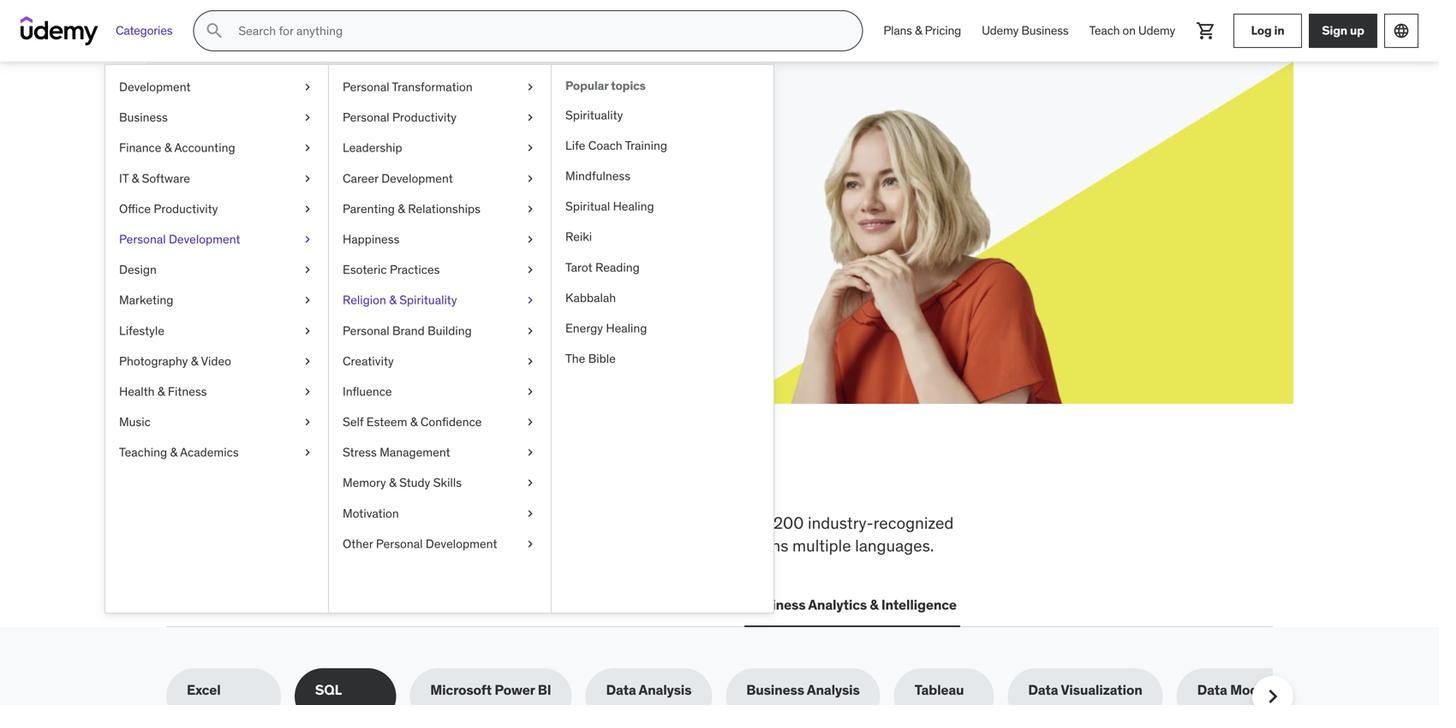 Task type: describe. For each thing, give the bounding box(es) containing it.
analysis for data analysis
[[639, 682, 692, 700]]

memory
[[343, 476, 386, 491]]

xsmall image for photography & video
[[301, 353, 314, 370]]

practices
[[390, 262, 440, 278]]

bible
[[588, 351, 616, 367]]

business inside udemy business link
[[1021, 23, 1069, 38]]

business for business
[[119, 110, 168, 125]]

personal for personal brand building
[[343, 323, 389, 339]]

spiritual healing
[[565, 199, 654, 214]]

power
[[495, 682, 535, 700]]

sign up link
[[1309, 14, 1377, 48]]

sign up
[[1322, 23, 1364, 38]]

accounting
[[174, 140, 235, 156]]

data for data visualization
[[1028, 682, 1058, 700]]

it certifications
[[308, 597, 409, 614]]

esteem
[[366, 415, 407, 430]]

all the skills you need in one place
[[166, 457, 737, 501]]

popular topics
[[565, 78, 646, 93]]

& for plans & pricing
[[915, 23, 922, 38]]

microsoft
[[430, 682, 492, 700]]

certifications,
[[166, 536, 265, 556]]

xsmall image for religion & spirituality
[[523, 292, 537, 309]]

personal development link
[[105, 224, 328, 255]]

leadership for leadership link
[[343, 140, 402, 156]]

1 vertical spatial in
[[539, 457, 573, 501]]

health & fitness link
[[105, 377, 328, 407]]

xsmall image for personal brand building
[[523, 323, 537, 340]]

training
[[625, 138, 667, 153]]

health
[[119, 384, 155, 400]]

udemy business link
[[972, 10, 1079, 51]]

catalog
[[296, 536, 350, 556]]

with
[[364, 179, 390, 196]]

healing for spiritual healing
[[613, 199, 654, 214]]

xsmall image for development
[[301, 79, 314, 96]]

leadership for leadership button
[[430, 597, 500, 614]]

covering
[[166, 513, 231, 534]]

data for data analysis
[[606, 682, 636, 700]]

xsmall image for influence
[[523, 384, 537, 401]]

healing for energy healing
[[606, 321, 647, 336]]

confidence
[[421, 415, 482, 430]]

it for it & software
[[119, 171, 129, 186]]

over
[[738, 513, 770, 534]]

career development
[[343, 171, 453, 186]]

xsmall image for personal productivity
[[523, 109, 537, 126]]

xsmall image for parenting & relationships
[[523, 201, 537, 218]]

esoteric
[[343, 262, 387, 278]]

data for data modeling
[[1197, 682, 1227, 700]]

teach on udemy link
[[1079, 10, 1186, 51]]

technical
[[425, 513, 491, 534]]

xsmall image for teaching & academics
[[301, 445, 314, 461]]

a
[[394, 179, 401, 196]]

& for religion & spirituality
[[389, 293, 396, 308]]

other personal development
[[343, 537, 497, 552]]

xsmall image for creativity
[[523, 353, 537, 370]]

communication button
[[622, 585, 731, 626]]

supports
[[354, 536, 419, 556]]

1 horizontal spatial skills
[[433, 476, 462, 491]]

it & software
[[119, 171, 190, 186]]

leadership link
[[329, 133, 551, 163]]

microsoft power bi
[[430, 682, 551, 700]]

analysis for business analysis
[[807, 682, 860, 700]]

dec
[[324, 198, 348, 215]]

spiritual healing link
[[552, 192, 774, 222]]

communication
[[625, 597, 727, 614]]

tarot reading link
[[552, 253, 774, 283]]

plans
[[883, 23, 912, 38]]

xsmall image for design
[[301, 262, 314, 279]]

& for parenting & relationships
[[398, 201, 405, 217]]

tableau
[[915, 682, 964, 700]]

plans & pricing link
[[873, 10, 972, 51]]

data for data science
[[521, 597, 551, 614]]

other
[[343, 537, 373, 552]]

leadership button
[[426, 585, 504, 626]]

& for teaching & academics
[[170, 445, 177, 461]]

to
[[407, 513, 421, 534]]

health & fitness
[[119, 384, 207, 400]]

skills inside skills for your future expand your potential with a course. starting at just $12.99 through dec 15.
[[228, 136, 305, 172]]

video
[[201, 354, 231, 369]]

xsmall image for office productivity
[[301, 201, 314, 218]]

development inside other personal development link
[[426, 537, 497, 552]]

productivity for office productivity
[[154, 201, 218, 217]]

creativity link
[[329, 346, 551, 377]]

personal brand building
[[343, 323, 472, 339]]

life
[[565, 138, 585, 153]]

xsmall image for it & software
[[301, 170, 314, 187]]

visualization
[[1061, 682, 1143, 700]]

parenting
[[343, 201, 395, 217]]

xsmall image for business
[[301, 109, 314, 126]]

xsmall image for personal transformation
[[523, 79, 537, 96]]

categories button
[[105, 10, 183, 51]]

teaching
[[119, 445, 167, 461]]

excel
[[187, 682, 221, 700]]

motivation link
[[329, 499, 551, 529]]

data science
[[521, 597, 605, 614]]

1 vertical spatial spirituality
[[399, 293, 457, 308]]

well-
[[423, 536, 458, 556]]

energy healing
[[565, 321, 647, 336]]

2 udemy from the left
[[1138, 23, 1175, 38]]

xsmall image for lifestyle
[[301, 323, 314, 340]]

personal development
[[119, 232, 240, 247]]

development inside development link
[[119, 79, 191, 95]]

xsmall image for esoteric practices
[[523, 262, 537, 279]]

energy healing link
[[552, 313, 774, 344]]

teaching & academics link
[[105, 438, 328, 468]]

personal for personal transformation
[[343, 79, 389, 95]]

personal brand building link
[[329, 316, 551, 346]]

industry-
[[808, 513, 874, 534]]

up
[[1350, 23, 1364, 38]]

religion & spirituality link
[[329, 285, 551, 316]]

next image
[[1259, 684, 1287, 706]]

career development link
[[329, 163, 551, 194]]

for inside skills for your future expand your potential with a course. starting at just $12.99 through dec 15.
[[310, 136, 350, 172]]

happiness link
[[329, 224, 551, 255]]

personal for personal productivity
[[343, 110, 389, 125]]

professional
[[523, 536, 612, 556]]

potential
[[307, 179, 361, 196]]

& for memory & study skills
[[389, 476, 396, 491]]

parenting & relationships link
[[329, 194, 551, 224]]

marketing link
[[105, 285, 328, 316]]

$12.99
[[228, 198, 269, 215]]

& for it & software
[[132, 171, 139, 186]]

xsmall image for other personal development
[[523, 536, 537, 553]]

expand
[[228, 179, 274, 196]]

stress management link
[[329, 438, 551, 468]]

choose a language image
[[1393, 22, 1410, 39]]

course.
[[404, 179, 449, 196]]

stress
[[343, 445, 377, 461]]

Search for anything text field
[[235, 16, 842, 45]]

data modeling
[[1197, 682, 1290, 700]]

udemy image
[[21, 16, 99, 45]]



Task type: vqa. For each thing, say whether or not it's contained in the screenshot.
the rightmost plus
no



Task type: locate. For each thing, give the bounding box(es) containing it.
religion & spirituality
[[343, 293, 457, 308]]

finance & accounting link
[[105, 133, 328, 163]]

xsmall image inside personal transformation link
[[523, 79, 537, 96]]

xsmall image inside happiness "link"
[[523, 231, 537, 248]]

1 horizontal spatial udemy
[[1138, 23, 1175, 38]]

brand
[[392, 323, 425, 339]]

xsmall image for marketing
[[301, 292, 314, 309]]

0 horizontal spatial skills
[[228, 136, 305, 172]]

mindfulness
[[565, 168, 631, 184]]

xsmall image inside creativity link
[[523, 353, 537, 370]]

1 vertical spatial leadership
[[430, 597, 500, 614]]

& right finance at left
[[164, 140, 172, 156]]

xsmall image inside office productivity link
[[301, 201, 314, 218]]

it inside button
[[308, 597, 319, 614]]

plans & pricing
[[883, 23, 961, 38]]

1 horizontal spatial it
[[308, 597, 319, 614]]

1 horizontal spatial leadership
[[430, 597, 500, 614]]

personal transformation
[[343, 79, 473, 95]]

your
[[355, 136, 417, 172], [277, 179, 304, 196]]

photography
[[119, 354, 188, 369]]

xsmall image inside parenting & relationships link
[[523, 201, 537, 218]]

it
[[119, 171, 129, 186], [308, 597, 319, 614]]

leadership up "career"
[[343, 140, 402, 156]]

personal down the personal transformation
[[343, 110, 389, 125]]

for inside covering critical workplace skills to technical topics, including prep content for over 200 industry-recognized certifications, our catalog supports well-rounded professional development and spans multiple languages.
[[715, 513, 735, 534]]

& down a
[[398, 201, 405, 217]]

data visualization
[[1028, 682, 1143, 700]]

1 vertical spatial it
[[308, 597, 319, 614]]

personal for personal development
[[119, 232, 166, 247]]

0 horizontal spatial it
[[119, 171, 129, 186]]

personal up personal productivity
[[343, 79, 389, 95]]

xsmall image inside the self esteem & confidence link
[[523, 414, 537, 431]]

modeling
[[1230, 682, 1290, 700]]

xsmall image
[[523, 79, 537, 96], [301, 140, 314, 157], [523, 140, 537, 157], [301, 170, 314, 187], [301, 201, 314, 218], [523, 201, 537, 218], [523, 231, 537, 248], [301, 262, 314, 279], [523, 262, 537, 279], [301, 323, 314, 340], [523, 323, 537, 340], [301, 353, 314, 370], [301, 384, 314, 401], [523, 384, 537, 401], [523, 414, 537, 431], [301, 445, 314, 461], [523, 445, 537, 461], [523, 536, 537, 553]]

marketing
[[119, 293, 173, 308]]

xsmall image for music
[[301, 414, 314, 431]]

fitness
[[168, 384, 207, 400]]

200
[[774, 513, 804, 534]]

business for business analysis
[[746, 682, 804, 700]]

including
[[547, 513, 613, 534]]

xsmall image inside the business link
[[301, 109, 314, 126]]

business link
[[105, 102, 328, 133]]

xsmall image for memory & study skills
[[523, 475, 537, 492]]

healing up bible on the left of the page
[[606, 321, 647, 336]]

data left science
[[521, 597, 551, 614]]

productivity down transformation
[[392, 110, 457, 125]]

kabbalah
[[565, 290, 616, 306]]

for up and
[[715, 513, 735, 534]]

& right analytics
[[870, 597, 879, 614]]

critical
[[235, 513, 284, 534]]

xsmall image inside esoteric practices link
[[523, 262, 537, 279]]

teaching & academics
[[119, 445, 239, 461]]

development for career development
[[381, 171, 453, 186]]

1 analysis from the left
[[639, 682, 692, 700]]

your up through
[[277, 179, 304, 196]]

development down technical
[[426, 537, 497, 552]]

tarot reading
[[565, 260, 640, 275]]

self
[[343, 415, 364, 430]]

finance
[[119, 140, 161, 156]]

science
[[554, 597, 605, 614]]

business inside topic filters element
[[746, 682, 804, 700]]

data
[[521, 597, 551, 614], [606, 682, 636, 700], [1028, 682, 1058, 700], [1197, 682, 1227, 700]]

1 vertical spatial skills
[[367, 513, 403, 534]]

analysis
[[639, 682, 692, 700], [807, 682, 860, 700]]

topics
[[611, 78, 646, 93]]

log
[[1251, 23, 1272, 38]]

1 vertical spatial productivity
[[154, 201, 218, 217]]

xsmall image for career development
[[523, 170, 537, 187]]

parenting & relationships
[[343, 201, 480, 217]]

xsmall image for leadership
[[523, 140, 537, 157]]

xsmall image inside lifestyle link
[[301, 323, 314, 340]]

it certifications button
[[304, 585, 412, 626]]

log in link
[[1234, 14, 1302, 48]]

xsmall image inside other personal development link
[[523, 536, 537, 553]]

1 vertical spatial your
[[277, 179, 304, 196]]

transformation
[[392, 79, 473, 95]]

leadership inside button
[[430, 597, 500, 614]]

prep
[[617, 513, 651, 534]]

business for business analytics & intelligence
[[748, 597, 806, 614]]

& right esteem
[[410, 415, 418, 430]]

& inside "button"
[[870, 597, 879, 614]]

0 vertical spatial in
[[1274, 23, 1285, 38]]

xsmall image inside leadership link
[[523, 140, 537, 157]]

for up potential
[[310, 136, 350, 172]]

it left certifications
[[308, 597, 319, 614]]

xsmall image for stress management
[[523, 445, 537, 461]]

personal productivity link
[[329, 102, 551, 133]]

development up parenting & relationships
[[381, 171, 453, 186]]

skills inside covering critical workplace skills to technical topics, including prep content for over 200 industry-recognized certifications, our catalog supports well-rounded professional development and spans multiple languages.
[[367, 513, 403, 534]]

productivity for personal productivity
[[392, 110, 457, 125]]

productivity up personal development
[[154, 201, 218, 217]]

topic filters element
[[166, 669, 1311, 706]]

1 vertical spatial for
[[715, 513, 735, 534]]

skills up expand
[[228, 136, 305, 172]]

future
[[422, 136, 506, 172]]

leadership down rounded at left bottom
[[430, 597, 500, 614]]

1 horizontal spatial your
[[355, 136, 417, 172]]

0 horizontal spatial spirituality
[[399, 293, 457, 308]]

certifications
[[322, 597, 409, 614]]

xsmall image inside health & fitness link
[[301, 384, 314, 401]]

development
[[119, 79, 191, 95], [381, 171, 453, 186], [169, 232, 240, 247], [426, 537, 497, 552], [202, 597, 287, 614]]

0 vertical spatial it
[[119, 171, 129, 186]]

the
[[223, 457, 277, 501]]

xsmall image inside 'photography & video' "link"
[[301, 353, 314, 370]]

xsmall image inside design link
[[301, 262, 314, 279]]

data right bi
[[606, 682, 636, 700]]

skills up the workplace
[[284, 457, 376, 501]]

1 horizontal spatial productivity
[[392, 110, 457, 125]]

skills down stress management link at the bottom left
[[433, 476, 462, 491]]

personal
[[343, 79, 389, 95], [343, 110, 389, 125], [119, 232, 166, 247], [343, 323, 389, 339], [376, 537, 423, 552]]

0 vertical spatial for
[[310, 136, 350, 172]]

xsmall image for personal development
[[301, 231, 314, 248]]

religion & spirituality element
[[551, 65, 774, 613]]

personal up design
[[119, 232, 166, 247]]

development down office productivity link
[[169, 232, 240, 247]]

1 horizontal spatial in
[[1274, 23, 1285, 38]]

one
[[579, 457, 641, 501]]

1 horizontal spatial analysis
[[807, 682, 860, 700]]

place
[[647, 457, 737, 501]]

development inside personal development link
[[169, 232, 240, 247]]

the bible
[[565, 351, 616, 367]]

udemy right pricing
[[982, 23, 1019, 38]]

personal down to
[[376, 537, 423, 552]]

& right teaching
[[170, 445, 177, 461]]

0 vertical spatial skills
[[284, 457, 376, 501]]

submit search image
[[204, 21, 225, 41]]

1 vertical spatial healing
[[606, 321, 647, 336]]

0 vertical spatial healing
[[613, 199, 654, 214]]

need
[[451, 457, 533, 501]]

building
[[428, 323, 472, 339]]

xsmall image inside "teaching & academics" "link"
[[301, 445, 314, 461]]

spirituality down esoteric practices link
[[399, 293, 457, 308]]

in right log
[[1274, 23, 1285, 38]]

15.
[[352, 198, 368, 215]]

shopping cart with 0 items image
[[1196, 21, 1216, 41]]

web
[[170, 597, 199, 614]]

0 horizontal spatial in
[[539, 457, 573, 501]]

& right plans
[[915, 23, 922, 38]]

the
[[565, 351, 585, 367]]

1 horizontal spatial for
[[715, 513, 735, 534]]

leadership
[[343, 140, 402, 156], [430, 597, 500, 614]]

it & software link
[[105, 163, 328, 194]]

& left study
[[389, 476, 396, 491]]

development inside web development button
[[202, 597, 287, 614]]

data left visualization
[[1028, 682, 1058, 700]]

1 udemy from the left
[[982, 23, 1019, 38]]

&
[[915, 23, 922, 38], [164, 140, 172, 156], [132, 171, 139, 186], [398, 201, 405, 217], [389, 293, 396, 308], [191, 354, 198, 369], [158, 384, 165, 400], [410, 415, 418, 430], [170, 445, 177, 461], [389, 476, 396, 491], [870, 597, 879, 614]]

2 analysis from the left
[[807, 682, 860, 700]]

skills up supports
[[367, 513, 403, 534]]

0 horizontal spatial analysis
[[639, 682, 692, 700]]

on
[[1123, 23, 1136, 38]]

xsmall image inside finance & accounting link
[[301, 140, 314, 157]]

business inside the business link
[[119, 110, 168, 125]]

healing down mindfulness link
[[613, 199, 654, 214]]

0 horizontal spatial productivity
[[154, 201, 218, 217]]

influence link
[[329, 377, 551, 407]]

xsmall image inside marketing link
[[301, 292, 314, 309]]

1 vertical spatial skills
[[433, 476, 462, 491]]

0 vertical spatial spirituality
[[565, 107, 623, 123]]

design link
[[105, 255, 328, 285]]

study
[[399, 476, 430, 491]]

bi
[[538, 682, 551, 700]]

development right web
[[202, 597, 287, 614]]

xsmall image inside career development link
[[523, 170, 537, 187]]

& for health & fitness
[[158, 384, 165, 400]]

udemy right on
[[1138, 23, 1175, 38]]

memory & study skills link
[[329, 468, 551, 499]]

& right religion
[[389, 293, 396, 308]]

xsmall image for happiness
[[523, 231, 537, 248]]

spirituality down the popular
[[565, 107, 623, 123]]

development inside career development link
[[381, 171, 453, 186]]

skills
[[228, 136, 305, 172], [433, 476, 462, 491]]

0 vertical spatial skills
[[228, 136, 305, 172]]

xsmall image inside personal brand building link
[[523, 323, 537, 340]]

xsmall image inside influence link
[[523, 384, 537, 401]]

xsmall image inside personal development link
[[301, 231, 314, 248]]

development for personal development
[[169, 232, 240, 247]]

xsmall image inside personal productivity link
[[523, 109, 537, 126]]

0 vertical spatial leadership
[[343, 140, 402, 156]]

development down categories dropdown button
[[119, 79, 191, 95]]

coach
[[588, 138, 622, 153]]

& for photography & video
[[191, 354, 198, 369]]

& left video
[[191, 354, 198, 369]]

data left modeling
[[1197, 682, 1227, 700]]

rounded
[[458, 536, 519, 556]]

0 horizontal spatial for
[[310, 136, 350, 172]]

in up the including
[[539, 457, 573, 501]]

xsmall image for motivation
[[523, 506, 537, 522]]

xsmall image for self esteem & confidence
[[523, 414, 537, 431]]

0 horizontal spatial your
[[277, 179, 304, 196]]

business analysis
[[746, 682, 860, 700]]

business
[[1021, 23, 1069, 38], [119, 110, 168, 125], [748, 597, 806, 614], [746, 682, 804, 700]]

data inside button
[[521, 597, 551, 614]]

motivation
[[343, 506, 399, 522]]

business inside "business analytics & intelligence" "button"
[[748, 597, 806, 614]]

it up office at top
[[119, 171, 129, 186]]

you
[[383, 457, 444, 501]]

xsmall image inside music link
[[301, 414, 314, 431]]

xsmall image inside religion & spirituality link
[[523, 292, 537, 309]]

0 horizontal spatial leadership
[[343, 140, 402, 156]]

esoteric practices link
[[329, 255, 551, 285]]

it for it certifications
[[308, 597, 319, 614]]

xsmall image inside memory & study skills link
[[523, 475, 537, 492]]

xsmall image
[[301, 79, 314, 96], [301, 109, 314, 126], [523, 109, 537, 126], [523, 170, 537, 187], [301, 231, 314, 248], [301, 292, 314, 309], [523, 292, 537, 309], [523, 353, 537, 370], [301, 414, 314, 431], [523, 475, 537, 492], [523, 506, 537, 522]]

stress management
[[343, 445, 450, 461]]

productivity
[[392, 110, 457, 125], [154, 201, 218, 217]]

the bible link
[[552, 344, 774, 374]]

& right health
[[158, 384, 165, 400]]

in
[[1274, 23, 1285, 38], [539, 457, 573, 501]]

development for web development
[[202, 597, 287, 614]]

xsmall image inside stress management link
[[523, 445, 537, 461]]

influence
[[343, 384, 392, 400]]

1 horizontal spatial spirituality
[[565, 107, 623, 123]]

xsmall image for finance & accounting
[[301, 140, 314, 157]]

& up office at top
[[132, 171, 139, 186]]

& for finance & accounting
[[164, 140, 172, 156]]

xsmall image for health & fitness
[[301, 384, 314, 401]]

0 vertical spatial your
[[355, 136, 417, 172]]

healing
[[613, 199, 654, 214], [606, 321, 647, 336]]

intelligence
[[881, 597, 957, 614]]

0 horizontal spatial udemy
[[982, 23, 1019, 38]]

business analytics & intelligence
[[748, 597, 957, 614]]

starting
[[452, 179, 501, 196]]

xsmall image inside it & software link
[[301, 170, 314, 187]]

xsmall image inside the motivation link
[[523, 506, 537, 522]]

0 vertical spatial productivity
[[392, 110, 457, 125]]

languages.
[[855, 536, 934, 556]]

xsmall image inside development link
[[301, 79, 314, 96]]

personal down religion
[[343, 323, 389, 339]]

your up with
[[355, 136, 417, 172]]

photography & video link
[[105, 346, 328, 377]]



